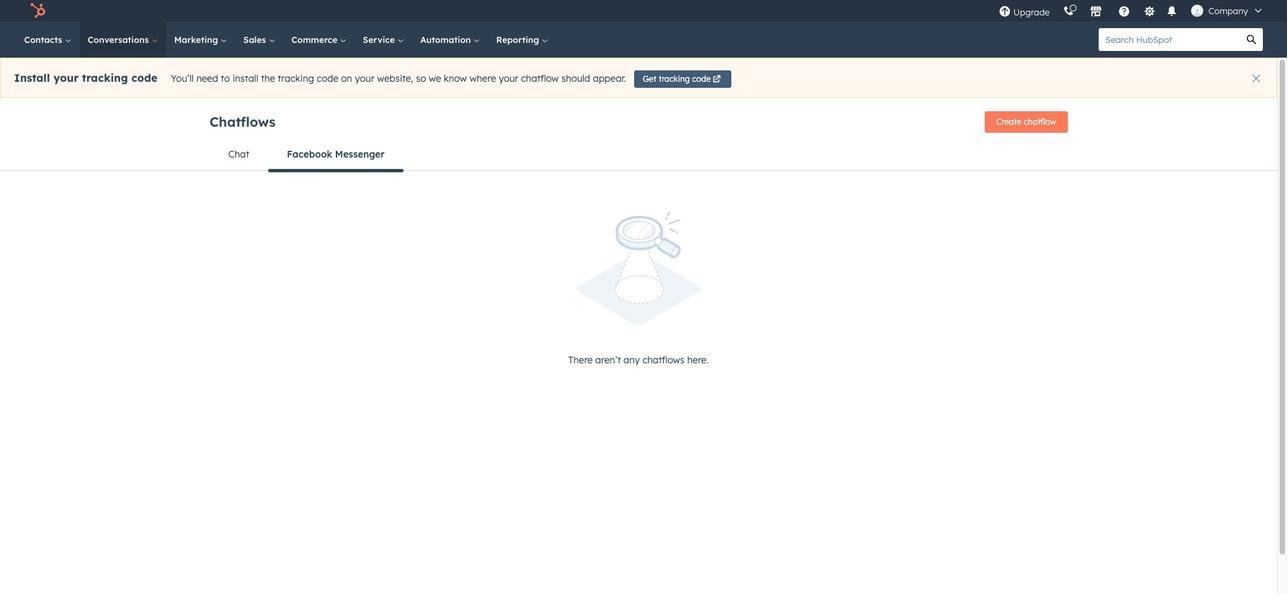 Task type: describe. For each thing, give the bounding box(es) containing it.
close image
[[1253, 74, 1261, 82]]

0 vertical spatial alert
[[0, 58, 1278, 98]]

jacob simon image
[[1192, 5, 1204, 17]]

1 vertical spatial alert
[[210, 211, 1068, 368]]

marketplaces image
[[1090, 6, 1102, 18]]



Task type: vqa. For each thing, say whether or not it's contained in the screenshot.
navigation
yes



Task type: locate. For each thing, give the bounding box(es) containing it.
banner
[[210, 107, 1068, 138]]

alert
[[0, 58, 1278, 98], [210, 211, 1068, 368]]

menu
[[992, 0, 1271, 21]]

navigation
[[210, 138, 1068, 172]]

Search HubSpot search field
[[1099, 28, 1241, 51]]



